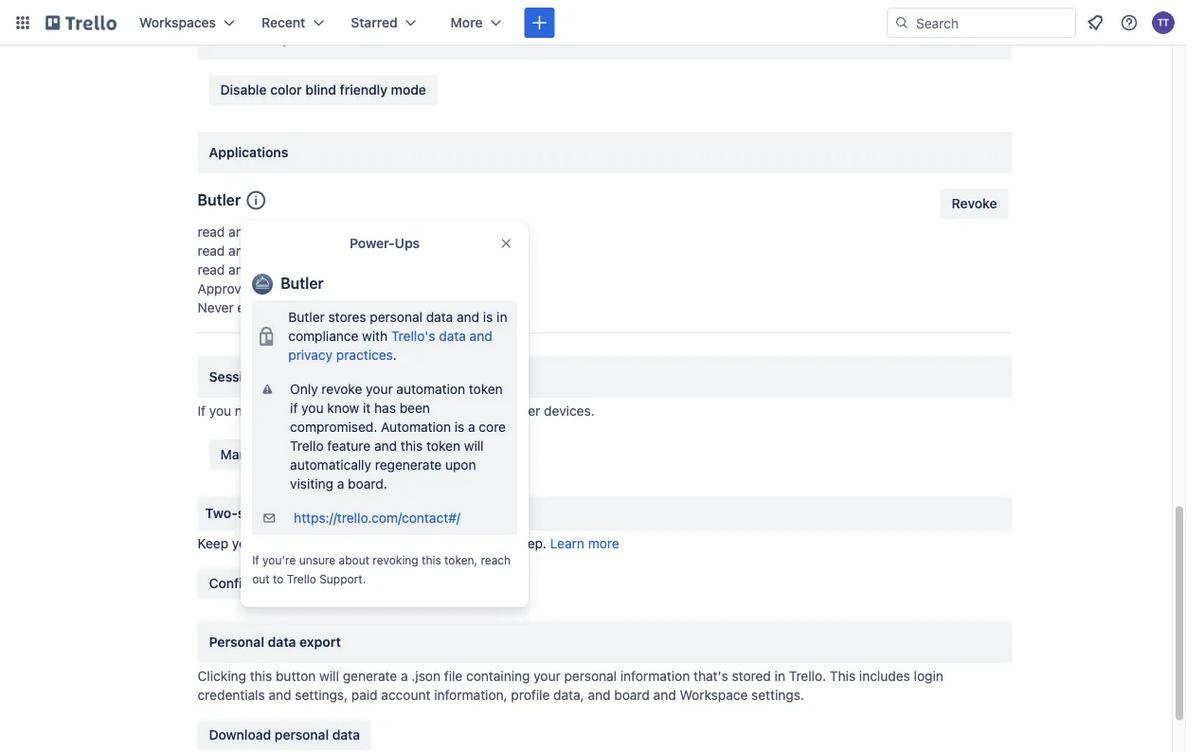 Task type: vqa. For each thing, say whether or not it's contained in the screenshot.
1st Color: orange, title: none 'Image' from the top
no



Task type: locate. For each thing, give the bounding box(es) containing it.
if for if you need to, you can log out of one or all of your other devices.
[[198, 403, 206, 419]]

your
[[354, 224, 381, 240], [371, 243, 398, 259], [371, 262, 398, 278], [366, 381, 393, 397], [477, 403, 504, 419], [274, 447, 302, 462], [232, 536, 259, 552], [534, 669, 561, 684]]

your right keep
[[232, 536, 259, 552]]

1 vertical spatial is
[[455, 419, 465, 435]]

4:57
[[317, 281, 345, 297]]

two-step verification
[[205, 506, 341, 521]]

0 horizontal spatial in
[[497, 309, 507, 325]]

can
[[314, 403, 336, 419]]

out right log
[[362, 403, 382, 419]]

0 vertical spatial account
[[384, 224, 434, 240]]

1 vertical spatial sm image
[[260, 509, 279, 528]]

None button
[[941, 189, 1009, 219]]

1 horizontal spatial of
[[462, 403, 474, 419]]

3 on from the top
[[335, 262, 350, 278]]

that's
[[694, 669, 729, 684]]

step.
[[516, 536, 547, 552]]

butler stores personal data and is in compliance with
[[288, 309, 507, 344]]

1 vertical spatial .
[[363, 572, 366, 586]]

0 horizontal spatial of
[[386, 403, 398, 419]]

0 horizontal spatial out
[[252, 572, 270, 586]]

1 horizontal spatial login
[[914, 669, 944, 684]]

1 horizontal spatial in
[[775, 669, 786, 684]]

1 vertical spatial access
[[289, 243, 331, 259]]

of right or
[[462, 403, 474, 419]]

account down the .json
[[381, 688, 431, 703]]

a
[[468, 419, 475, 435], [337, 476, 344, 492], [424, 536, 431, 552], [401, 669, 408, 684]]

1 of from the left
[[386, 403, 398, 419]]

personal data export
[[209, 634, 341, 650]]

export
[[300, 634, 341, 650]]

0 notifications image
[[1084, 11, 1107, 34]]

this
[[401, 438, 423, 454], [422, 553, 441, 567], [250, 669, 272, 684]]

your left recent
[[274, 447, 302, 462]]

0 vertical spatial write
[[255, 224, 285, 240]]

0 vertical spatial if
[[198, 403, 206, 419]]

0 vertical spatial .
[[393, 347, 397, 363]]

1 vertical spatial out
[[252, 572, 270, 586]]

trello
[[290, 438, 324, 454], [287, 572, 316, 586]]

0 horizontal spatial workspaces
[[139, 15, 216, 30]]

1 vertical spatial read
[[198, 243, 225, 259]]

personal up trello's
[[370, 309, 423, 325]]

power-ups
[[350, 236, 420, 251]]

1 write from the top
[[255, 224, 285, 240]]

0 vertical spatial is
[[483, 309, 493, 325]]

will inside clicking this button will generate a .json file containing your personal information that's stored in trello. this includes login credentials and settings, paid account information, profile data, and board and workspace settings.
[[320, 669, 339, 684]]

token,
[[445, 553, 478, 567]]

workspaces button
[[128, 8, 246, 38]]

0 horizontal spatial if
[[198, 403, 206, 419]]

1 vertical spatial if
[[252, 553, 259, 567]]

0 vertical spatial this
[[401, 438, 423, 454]]

2 vertical spatial read
[[198, 262, 225, 278]]

in inside 'butler stores personal data and is in compliance with'
[[497, 309, 507, 325]]

0 horizontal spatial personal
[[275, 727, 329, 743]]

1 horizontal spatial will
[[464, 438, 484, 454]]

2 vertical spatial butler
[[288, 309, 325, 325]]

0 horizontal spatial will
[[320, 669, 339, 684]]

button
[[276, 669, 316, 684]]

workspaces inside popup button
[[139, 15, 216, 30]]

trello inside the only revoke your automation token if you know it has been compromised. automation is a core trello feature and this token will automatically regenerate upon visiting a board.
[[290, 438, 324, 454]]

and inside trello's data and privacy practices
[[470, 328, 493, 344]]

0 vertical spatial personal
[[370, 309, 423, 325]]

butler inside 'butler stores personal data and is in compliance with'
[[288, 309, 325, 325]]

2 vertical spatial this
[[250, 669, 272, 684]]

data down the paid
[[332, 727, 360, 743]]

containing
[[466, 669, 530, 684]]

download
[[209, 727, 271, 743]]

verification down if you're unsure about revoking this token,
[[334, 576, 404, 591]]

trello right to at bottom
[[287, 572, 316, 586]]

1 vertical spatial login
[[914, 669, 944, 684]]

0 vertical spatial login
[[483, 536, 513, 552]]

login up reach
[[483, 536, 513, 552]]

1 vertical spatial will
[[320, 669, 339, 684]]

2 sm image from the top
[[260, 509, 279, 528]]

trello up automatically
[[290, 438, 324, 454]]

power-
[[350, 236, 395, 251]]

sm image up you're
[[260, 509, 279, 528]]

with up revoking at the bottom left of page
[[395, 536, 420, 552]]

1 access from the top
[[289, 224, 331, 240]]

2 vertical spatial access
[[289, 262, 331, 278]]

you right if
[[302, 400, 324, 416]]

0 vertical spatial read
[[198, 224, 225, 240]]

1 horizontal spatial out
[[362, 403, 382, 419]]

if left need
[[198, 403, 206, 419]]

visiting
[[290, 476, 334, 492]]

this down keep your account extra secure with a second login step. learn more
[[422, 553, 441, 567]]

write
[[255, 224, 285, 240], [255, 243, 285, 259], [255, 262, 285, 278]]

you down only
[[289, 403, 311, 419]]

with up practices
[[362, 328, 388, 344]]

0 vertical spatial step
[[238, 506, 266, 521]]

verification down visiting
[[269, 506, 341, 521]]

. down if you're unsure about revoking this token,
[[363, 572, 366, 586]]

0 vertical spatial with
[[362, 328, 388, 344]]

login inside clicking this button will generate a .json file containing your personal information that's stored in trello. this includes login credentials and settings, paid account information, profile data, and board and workspace settings.
[[914, 669, 944, 684]]

account up boards
[[384, 224, 434, 240]]

if
[[198, 403, 206, 419], [252, 553, 259, 567]]

manage your recent devices
[[220, 447, 397, 462]]

read and write access on your account read and write access on all your boards read and write access on all your workspaces approved: nov 1 at 4:57 pm never expires
[[198, 224, 477, 316]]

revoke
[[322, 381, 362, 397]]

0 vertical spatial access
[[289, 224, 331, 240]]

create board or workspace image
[[530, 13, 549, 32]]

this inside the only revoke your automation token if you know it has been compromised. automation is a core trello feature and this token will automatically regenerate upon visiting a board.
[[401, 438, 423, 454]]

file
[[444, 669, 463, 684]]

2 vertical spatial write
[[255, 262, 285, 278]]

data right trello's
[[439, 328, 466, 344]]

1 vertical spatial on
[[335, 243, 350, 259]]

or
[[428, 403, 441, 419]]

only
[[290, 381, 318, 397]]

data up trello's
[[426, 309, 453, 325]]

workspaces down boards
[[402, 262, 477, 278]]

two-
[[274, 576, 303, 591]]

account
[[384, 224, 434, 240], [263, 536, 312, 552], [381, 688, 431, 703]]

. down trello's
[[393, 347, 397, 363]]

step
[[238, 506, 266, 521], [303, 576, 331, 591]]

information
[[621, 669, 690, 684]]

step down unsure
[[303, 576, 331, 591]]

account inside clicking this button will generate a .json file containing your personal information that's stored in trello. this includes login credentials and settings, paid account information, profile data, and board and workspace settings.
[[381, 688, 431, 703]]

configure two-step verification link
[[198, 569, 416, 599]]

1 horizontal spatial workspaces
[[402, 262, 477, 278]]

stored
[[732, 669, 771, 684]]

1 horizontal spatial personal
[[370, 309, 423, 325]]

support
[[320, 572, 363, 586]]

0 horizontal spatial token
[[427, 438, 461, 454]]

2 vertical spatial account
[[381, 688, 431, 703]]

1 horizontal spatial .
[[393, 347, 397, 363]]

2 horizontal spatial personal
[[564, 669, 617, 684]]

1 horizontal spatial is
[[483, 309, 493, 325]]

your up the profile
[[534, 669, 561, 684]]

token up upon
[[427, 438, 461, 454]]

.
[[393, 347, 397, 363], [363, 572, 366, 586]]

back to home image
[[45, 8, 117, 38]]

automatically
[[290, 457, 372, 473]]

1 horizontal spatial if
[[252, 553, 259, 567]]

this up regenerate
[[401, 438, 423, 454]]

0 vertical spatial trello
[[290, 438, 324, 454]]

data inside 'butler stores personal data and is in compliance with'
[[426, 309, 453, 325]]

pm
[[348, 281, 368, 297]]

3 access from the top
[[289, 262, 331, 278]]

a left the .json
[[401, 669, 408, 684]]

practices
[[336, 347, 393, 363]]

feature
[[327, 438, 371, 454]]

account up you're
[[263, 536, 312, 552]]

login right includes
[[914, 669, 944, 684]]

2 access from the top
[[289, 243, 331, 259]]

. for practices
[[393, 347, 397, 363]]

step up you're
[[238, 506, 266, 521]]

token up core
[[469, 381, 503, 397]]

2 of from the left
[[462, 403, 474, 419]]

2 vertical spatial on
[[335, 262, 350, 278]]

in inside clicking this button will generate a .json file containing your personal information that's stored in trello. this includes login credentials and settings, paid account information, profile data, and board and workspace settings.
[[775, 669, 786, 684]]

reach out to trello support
[[252, 553, 511, 586]]

1 horizontal spatial with
[[395, 536, 420, 552]]

if
[[290, 400, 298, 416]]

0 vertical spatial will
[[464, 438, 484, 454]]

at
[[301, 281, 313, 297]]

workspaces inside read and write access on your account read and write access on all your boards read and write access on all your workspaces approved: nov 1 at 4:57 pm never expires
[[402, 262, 477, 278]]

1 vertical spatial account
[[263, 536, 312, 552]]

1 vertical spatial personal
[[564, 669, 617, 684]]

a inside clicking this button will generate a .json file containing your personal information that's stored in trello. this includes login credentials and settings, paid account information, profile data, and board and workspace settings.
[[401, 669, 408, 684]]

sm image up to, at left
[[260, 380, 275, 399]]

boards
[[402, 243, 444, 259]]

0 vertical spatial sm image
[[260, 380, 275, 399]]

revoking
[[373, 553, 419, 567]]

0 vertical spatial on
[[335, 224, 350, 240]]

workspaces up accessibility
[[139, 15, 216, 30]]

1 vertical spatial with
[[395, 536, 420, 552]]

approved:
[[198, 281, 260, 297]]

reach
[[481, 553, 511, 567]]

clicking this button will generate a .json file containing your personal information that's stored in trello. this includes login credentials and settings, paid account information, profile data, and board and workspace settings.
[[198, 669, 944, 703]]

learn
[[550, 536, 585, 552]]

0 horizontal spatial .
[[363, 572, 366, 586]]

all
[[354, 243, 367, 259], [354, 262, 367, 278], [444, 403, 458, 419]]

will inside the only revoke your automation token if you know it has been compromised. automation is a core trello feature and this token will automatically regenerate upon visiting a board.
[[464, 438, 484, 454]]

1 vertical spatial write
[[255, 243, 285, 259]]

1 vertical spatial trello
[[287, 572, 316, 586]]

is inside 'butler stores personal data and is in compliance with'
[[483, 309, 493, 325]]

0 vertical spatial in
[[497, 309, 507, 325]]

starred button
[[340, 8, 428, 38]]

2 vertical spatial personal
[[275, 727, 329, 743]]

personal up data,
[[564, 669, 617, 684]]

of
[[386, 403, 398, 419], [462, 403, 474, 419]]

credentials
[[198, 688, 265, 703]]

privacy
[[288, 347, 333, 363]]

stores
[[328, 309, 366, 325]]

profile
[[511, 688, 550, 703]]

login
[[483, 536, 513, 552], [914, 669, 944, 684]]

reach out to trello support link
[[252, 553, 511, 586]]

1 vertical spatial in
[[775, 669, 786, 684]]

out left to at bottom
[[252, 572, 270, 586]]

1 horizontal spatial token
[[469, 381, 503, 397]]

trello's
[[391, 328, 436, 344]]

configure
[[209, 576, 271, 591]]

recent
[[305, 447, 345, 462]]

personal inside clicking this button will generate a .json file containing your personal information that's stored in trello. this includes login credentials and settings, paid account information, profile data, and board and workspace settings.
[[564, 669, 617, 684]]

of left one
[[386, 403, 398, 419]]

configure two-step verification
[[209, 576, 404, 591]]

will up settings,
[[320, 669, 339, 684]]

sm image
[[260, 380, 275, 399], [260, 509, 279, 528]]

blind
[[305, 82, 336, 98]]

keep your account extra secure with a second login step. learn more
[[198, 536, 620, 552]]

0 horizontal spatial with
[[362, 328, 388, 344]]

1 vertical spatial workspaces
[[402, 262, 477, 278]]

know
[[327, 400, 359, 416]]

if left you're
[[252, 553, 259, 567]]

with
[[362, 328, 388, 344], [395, 536, 420, 552]]

two-
[[205, 506, 238, 521]]

this left button
[[250, 669, 272, 684]]

it
[[363, 400, 371, 416]]

0 horizontal spatial is
[[455, 419, 465, 435]]

your left ups on the top of page
[[354, 224, 381, 240]]

0 vertical spatial token
[[469, 381, 503, 397]]

to
[[273, 572, 284, 586]]

token
[[469, 381, 503, 397], [427, 438, 461, 454]]

1 vertical spatial step
[[303, 576, 331, 591]]

your up has
[[366, 381, 393, 397]]

0 vertical spatial workspaces
[[139, 15, 216, 30]]

personal down settings,
[[275, 727, 329, 743]]

will up upon
[[464, 438, 484, 454]]



Task type: describe. For each thing, give the bounding box(es) containing it.
disable color blind friendly mode
[[220, 82, 426, 98]]

paid
[[352, 688, 378, 703]]

friendly
[[340, 82, 388, 98]]

0 vertical spatial butler
[[198, 191, 241, 209]]

open information menu image
[[1120, 13, 1139, 32]]

1 vertical spatial all
[[354, 262, 367, 278]]

.json
[[412, 669, 441, 684]]

and inside 'butler stores personal data and is in compliance with'
[[457, 309, 480, 325]]

board
[[614, 688, 650, 703]]

0 vertical spatial out
[[362, 403, 382, 419]]

1 vertical spatial token
[[427, 438, 461, 454]]

search image
[[895, 15, 910, 30]]

been
[[400, 400, 430, 416]]

1 sm image from the top
[[260, 380, 275, 399]]

download personal data link
[[198, 720, 372, 751]]

log
[[340, 403, 359, 419]]

sessions
[[209, 369, 266, 385]]

0 vertical spatial all
[[354, 243, 367, 259]]

this inside clicking this button will generate a .json file containing your personal information that's stored in trello. this includes login credentials and settings, paid account information, profile data, and board and workspace settings.
[[250, 669, 272, 684]]

clicking
[[198, 669, 246, 684]]

out inside reach out to trello support
[[252, 572, 270, 586]]

you left need
[[209, 403, 231, 419]]

recent button
[[250, 8, 336, 38]]

Search field
[[910, 9, 1076, 37]]

one
[[402, 403, 425, 419]]

core
[[479, 419, 506, 435]]

to,
[[269, 403, 285, 419]]

trello's data and privacy practices link
[[288, 328, 493, 363]]

a left "second"
[[424, 536, 431, 552]]

compromised.
[[290, 419, 377, 435]]

1
[[292, 281, 298, 297]]

data,
[[554, 688, 584, 703]]

2 read from the top
[[198, 243, 225, 259]]

more
[[588, 536, 620, 552]]

unsure
[[299, 553, 336, 567]]

extra
[[316, 536, 346, 552]]

workspace
[[680, 688, 748, 703]]

upon
[[445, 457, 476, 473]]

about
[[339, 553, 370, 567]]

devices
[[349, 447, 397, 462]]

more
[[451, 15, 483, 30]]

your inside the only revoke your automation token if you know it has been compromised. automation is a core trello feature and this token will automatically regenerate upon visiting a board.
[[366, 381, 393, 397]]

. for support
[[363, 572, 366, 586]]

0 horizontal spatial login
[[483, 536, 513, 552]]

need
[[235, 403, 265, 419]]

automation
[[397, 381, 465, 397]]

0 horizontal spatial step
[[238, 506, 266, 521]]

3 write from the top
[[255, 262, 285, 278]]

https://trello.com/contact#/ link
[[294, 510, 461, 526]]

has
[[374, 400, 396, 416]]

2 write from the top
[[255, 243, 285, 259]]

trello's data and privacy practices
[[288, 328, 493, 363]]

your left boards
[[371, 243, 398, 259]]

primary element
[[0, 0, 1187, 45]]

personal inside 'butler stores personal data and is in compliance with'
[[370, 309, 423, 325]]

terry turtle (terryturtle) image
[[1152, 11, 1175, 34]]

board.
[[348, 476, 387, 492]]

if you need to, you can log out of one or all of your other devices.
[[198, 403, 595, 419]]

learn more link
[[550, 536, 620, 552]]

accessibility
[[209, 31, 290, 46]]

data inside trello's data and privacy practices
[[439, 328, 466, 344]]

nov
[[264, 281, 288, 297]]

1 vertical spatial this
[[422, 553, 441, 567]]

2 vertical spatial all
[[444, 403, 458, 419]]

1 horizontal spatial step
[[303, 576, 331, 591]]

1 vertical spatial verification
[[334, 576, 404, 591]]

you inside the only revoke your automation token if you know it has been compromised. automation is a core trello feature and this token will automatically regenerate upon visiting a board.
[[302, 400, 324, 416]]

settings,
[[295, 688, 348, 703]]

settings.
[[752, 688, 805, 703]]

3 read from the top
[[198, 262, 225, 278]]

this
[[830, 669, 856, 684]]

starred
[[351, 15, 398, 30]]

secure
[[350, 536, 391, 552]]

2 on from the top
[[335, 243, 350, 259]]

devices.
[[544, 403, 595, 419]]

mode
[[391, 82, 426, 98]]

1 on from the top
[[335, 224, 350, 240]]

if you're unsure about revoking this token,
[[252, 553, 481, 567]]

compliance
[[288, 328, 359, 344]]

your down power-ups
[[371, 262, 398, 278]]

trello inside reach out to trello support
[[287, 572, 316, 586]]

disable color blind friendly mode link
[[209, 75, 438, 105]]

a left core
[[468, 419, 475, 435]]

you're
[[263, 553, 296, 567]]

data inside the download personal data link
[[332, 727, 360, 743]]

keep
[[198, 536, 229, 552]]

0 vertical spatial verification
[[269, 506, 341, 521]]

your up core
[[477, 403, 504, 419]]

data up button
[[268, 634, 296, 650]]

account inside read and write access on your account read and write access on all your boards read and write access on all your workspaces approved: nov 1 at 4:57 pm never expires
[[384, 224, 434, 240]]

download personal data
[[209, 727, 360, 743]]

is inside the only revoke your automation token if you know it has been compromised. automation is a core trello feature and this token will automatically regenerate upon visiting a board.
[[455, 419, 465, 435]]

other
[[508, 403, 540, 419]]

applications
[[209, 145, 288, 160]]

https://trello.com/contact#/
[[294, 510, 461, 526]]

if for if you're unsure about revoking this token,
[[252, 553, 259, 567]]

1 read from the top
[[198, 224, 225, 240]]

with inside 'butler stores personal data and is in compliance with'
[[362, 328, 388, 344]]

disable
[[220, 82, 267, 98]]

manage your recent devices link
[[209, 440, 408, 470]]

your inside clicking this button will generate a .json file containing your personal information that's stored in trello. this includes login credentials and settings, paid account information, profile data, and board and workspace settings.
[[534, 669, 561, 684]]

regenerate
[[375, 457, 442, 473]]

more button
[[439, 8, 513, 38]]

and inside the only revoke your automation token if you know it has been compromised. automation is a core trello feature and this token will automatically regenerate upon visiting a board.
[[374, 438, 397, 454]]

1 vertical spatial butler
[[281, 274, 324, 292]]

a down automatically
[[337, 476, 344, 492]]



